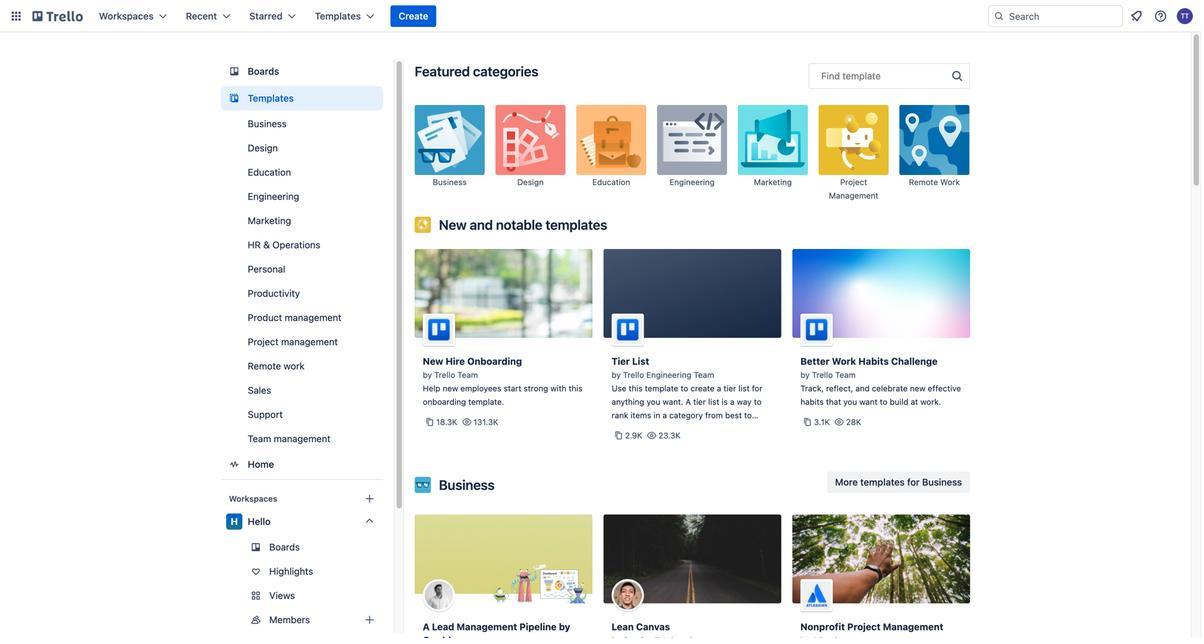 Task type: describe. For each thing, give the bounding box(es) containing it.
management down productivity link
[[285, 312, 341, 323]]

items
[[631, 411, 651, 420]]

better work habits challenge by trello team track, reflect, and celebrate new effective habits that you want to build at work.
[[801, 356, 961, 407]]

3.1k
[[814, 417, 830, 427]]

1 horizontal spatial work
[[940, 177, 960, 187]]

boards for views
[[269, 542, 300, 553]]

joints.
[[631, 451, 654, 461]]

0 vertical spatial project management link
[[819, 105, 889, 202]]

0 horizontal spatial list
[[708, 397, 719, 407]]

this inside tier list by trello engineering team use this template to create a tier list for anything you want. a tier list is a way to rank items in a category from best to worst. this could be: best nba players, goat'd pasta dishes, and tastiest fast food joints.
[[629, 384, 643, 393]]

0 vertical spatial and
[[470, 217, 493, 233]]

by inside a lead management pipeline by crmble
[[559, 621, 570, 633]]

1 vertical spatial remote
[[248, 361, 281, 372]]

personal link
[[221, 259, 383, 280]]

add image
[[362, 612, 378, 628]]

management for lead
[[457, 621, 517, 633]]

members link
[[221, 609, 397, 631]]

work
[[832, 356, 856, 367]]

rank
[[612, 411, 628, 420]]

new inside "new hire onboarding by trello team help new employees start strong with this onboarding template."
[[443, 384, 458, 393]]

lean
[[612, 621, 634, 633]]

recent button
[[178, 5, 239, 27]]

fast
[[742, 438, 757, 447]]

pasta
[[643, 438, 664, 447]]

tier
[[612, 356, 630, 367]]

start
[[504, 384, 521, 393]]

home
[[248, 459, 274, 470]]

product
[[248, 312, 282, 323]]

members
[[269, 614, 310, 625]]

a lead management pipeline by crmble
[[423, 621, 570, 638]]

hello
[[248, 516, 271, 527]]

sales
[[248, 385, 271, 396]]

lean canvas
[[612, 621, 670, 633]]

trello team image for better
[[801, 314, 833, 346]]

1 horizontal spatial list
[[739, 384, 750, 393]]

create
[[691, 384, 715, 393]]

templates inside dropdown button
[[315, 10, 361, 22]]

to inside better work habits challenge by trello team track, reflect, and celebrate new effective habits that you want to build at work.
[[880, 397, 888, 407]]

to up want.
[[681, 384, 688, 393]]

and inside better work habits challenge by trello team track, reflect, and celebrate new effective habits that you want to build at work.
[[856, 384, 870, 393]]

to right way
[[754, 397, 762, 407]]

sales link
[[221, 380, 383, 401]]

personal
[[248, 264, 285, 275]]

for inside button
[[907, 477, 920, 488]]

28k
[[846, 417, 861, 427]]

&
[[263, 239, 270, 250]]

views
[[269, 590, 295, 601]]

want
[[859, 397, 878, 407]]

new for new hire onboarding by trello team help new employees start strong with this onboarding template.
[[423, 356, 443, 367]]

0 horizontal spatial best
[[693, 424, 710, 434]]

2 vertical spatial project
[[847, 621, 881, 633]]

more
[[835, 477, 858, 488]]

0 vertical spatial best
[[725, 411, 742, 420]]

reflect,
[[826, 384, 853, 393]]

forward image inside members link
[[380, 612, 397, 628]]

canvas
[[636, 621, 670, 633]]

design icon image
[[496, 105, 566, 175]]

and inside tier list by trello engineering team use this template to create a tier list for anything you want. a tier list is a way to rank items in a category from best to worst. this could be: best nba players, goat'd pasta dishes, and tastiest fast food joints.
[[695, 438, 710, 447]]

hire
[[446, 356, 465, 367]]

marketing icon image
[[738, 105, 808, 175]]

0 horizontal spatial remote work link
[[221, 356, 383, 377]]

a inside tier list by trello engineering team use this template to create a tier list for anything you want. a tier list is a way to rank items in a category from best to worst. this could be: best nba players, goat'd pasta dishes, and tastiest fast food joints.
[[686, 397, 691, 407]]

support link
[[221, 404, 383, 426]]

goat'd
[[612, 438, 640, 447]]

work.
[[920, 397, 941, 407]]

a inside a lead management pipeline by crmble
[[423, 621, 430, 633]]

you inside better work habits challenge by trello team track, reflect, and celebrate new effective habits that you want to build at work.
[[843, 397, 857, 407]]

category
[[669, 411, 703, 420]]

2 business icon image from the top
[[415, 477, 431, 493]]

team inside "new hire onboarding by trello team help new employees start strong with this onboarding template."
[[458, 370, 478, 380]]

0 horizontal spatial work
[[284, 361, 305, 372]]

team inside better work habits challenge by trello team track, reflect, and celebrate new effective habits that you want to build at work.
[[835, 370, 856, 380]]

featured categories
[[415, 63, 538, 79]]

1 vertical spatial workspaces
[[229, 494, 277, 504]]

home image
[[226, 456, 242, 473]]

templates inside templates link
[[248, 93, 294, 104]]

use
[[612, 384, 626, 393]]

for inside tier list by trello engineering team use this template to create a tier list for anything you want. a tier list is a way to rank items in a category from best to worst. this could be: best nba players, goat'd pasta dishes, and tastiest fast food joints.
[[752, 384, 763, 393]]

lead
[[432, 621, 454, 633]]

create a workspace image
[[362, 491, 378, 507]]

0 horizontal spatial templates
[[546, 217, 607, 233]]

templates button
[[307, 5, 382, 27]]

you inside tier list by trello engineering team use this template to create a tier list for anything you want. a tier list is a way to rank items in a category from best to worst. this could be: best nba players, goat'd pasta dishes, and tastiest fast food joints.
[[647, 397, 660, 407]]

1 vertical spatial design
[[517, 177, 544, 187]]

product management
[[248, 312, 341, 323]]

habits
[[859, 356, 889, 367]]

highlights
[[269, 566, 313, 577]]

players,
[[731, 424, 761, 434]]

pipeline
[[520, 621, 557, 633]]

0 horizontal spatial design
[[248, 142, 278, 154]]

trello engineering team image
[[612, 314, 644, 346]]

remote work icon image
[[900, 105, 970, 175]]

1 horizontal spatial marketing
[[754, 177, 792, 187]]

tastiest
[[712, 438, 740, 447]]

team management
[[248, 433, 330, 444]]

home link
[[221, 452, 383, 477]]

way
[[737, 397, 752, 407]]

team management link
[[221, 428, 383, 450]]

strong
[[524, 384, 548, 393]]

0 vertical spatial remote work link
[[900, 105, 970, 202]]

categories
[[473, 63, 538, 79]]

project inside 'project management'
[[840, 177, 867, 187]]

h
[[231, 516, 238, 527]]

new hire onboarding by trello team help new employees start strong with this onboarding template.
[[423, 356, 583, 407]]

1 horizontal spatial project management
[[829, 177, 879, 200]]

featured
[[415, 63, 470, 79]]

1 vertical spatial engineering
[[248, 191, 299, 202]]

0 horizontal spatial tier
[[693, 397, 706, 407]]

engineering inside tier list by trello engineering team use this template to create a tier list for anything you want. a tier list is a way to rank items in a category from best to worst. this could be: best nba players, goat'd pasta dishes, and tastiest fast food joints.
[[646, 370, 691, 380]]

business link for marketing link corresponding to the remote work "link" to the top's engineering link
[[415, 105, 485, 202]]

management down 'support' link
[[274, 433, 330, 444]]

management for project
[[883, 621, 944, 633]]

onboarding
[[467, 356, 522, 367]]

in
[[654, 411, 660, 420]]

more templates for business
[[835, 477, 962, 488]]

help
[[423, 384, 440, 393]]

open information menu image
[[1154, 9, 1167, 23]]

18.3k
[[436, 417, 457, 427]]

template board image
[[226, 90, 242, 106]]

at
[[911, 397, 918, 407]]

design link for "business" link for marketing link corresponding to the remote work "link" to the top's engineering link
[[496, 105, 566, 202]]

lean canvas link
[[604, 515, 781, 638]]

from
[[705, 411, 723, 420]]

2.9k
[[625, 431, 642, 440]]

0 horizontal spatial education
[[248, 167, 291, 178]]

better
[[801, 356, 830, 367]]

hr & operations
[[248, 239, 320, 250]]

create button
[[391, 5, 436, 27]]

a lead management pipeline by crmble link
[[415, 515, 593, 638]]

celebrate
[[872, 384, 908, 393]]



Task type: vqa. For each thing, say whether or not it's contained in the screenshot.


Task type: locate. For each thing, give the bounding box(es) containing it.
0 horizontal spatial education link
[[221, 162, 383, 183]]

1 vertical spatial templates
[[860, 477, 905, 488]]

Search field
[[1005, 6, 1122, 26]]

boards for home
[[248, 66, 279, 77]]

team down hire
[[458, 370, 478, 380]]

template inside find template field
[[843, 70, 881, 81]]

business link for engineering link associated with marketing link related to personal link
[[221, 113, 383, 135]]

find template
[[821, 70, 881, 81]]

0 horizontal spatial business link
[[221, 113, 383, 135]]

and right dishes,
[[695, 438, 710, 447]]

2 horizontal spatial trello
[[812, 370, 833, 380]]

list left is
[[708, 397, 719, 407]]

work up sales link
[[284, 361, 305, 372]]

1 vertical spatial remote work
[[248, 361, 305, 372]]

management down product management link
[[281, 336, 338, 347]]

this right 'with'
[[569, 384, 583, 393]]

0 vertical spatial tier
[[724, 384, 736, 393]]

team down the support
[[248, 433, 271, 444]]

template right 'find'
[[843, 70, 881, 81]]

1 horizontal spatial a
[[717, 384, 721, 393]]

remote work up sales
[[248, 361, 305, 372]]

operations
[[272, 239, 320, 250]]

1 vertical spatial list
[[708, 397, 719, 407]]

new for new and notable templates
[[439, 217, 467, 233]]

0 horizontal spatial a
[[423, 621, 430, 633]]

for up players,
[[752, 384, 763, 393]]

0 vertical spatial design
[[248, 142, 278, 154]]

0 vertical spatial marketing
[[754, 177, 792, 187]]

marketing link for personal link
[[221, 210, 383, 232]]

new left hire
[[423, 356, 443, 367]]

to down celebrate
[[880, 397, 888, 407]]

by inside "new hire onboarding by trello team help new employees start strong with this onboarding template."
[[423, 370, 432, 380]]

2 management from the left
[[883, 621, 944, 633]]

dishes,
[[666, 438, 693, 447]]

management inside a lead management pipeline by crmble
[[457, 621, 517, 633]]

syarfandi achmad image
[[612, 579, 644, 612]]

new up at
[[910, 384, 926, 393]]

onboarding
[[423, 397, 466, 407]]

this up anything
[[629, 384, 643, 393]]

trello down "list"
[[623, 370, 644, 380]]

1 boards link from the top
[[221, 59, 383, 83]]

forward image right add image
[[380, 612, 397, 628]]

design
[[248, 142, 278, 154], [517, 177, 544, 187]]

1 management from the left
[[457, 621, 517, 633]]

design link for "business" link corresponding to engineering link associated with marketing link related to personal link
[[221, 137, 383, 159]]

a up crmble
[[423, 621, 430, 633]]

food
[[612, 451, 629, 461]]

0 vertical spatial boards
[[248, 66, 279, 77]]

1 new from the left
[[443, 384, 458, 393]]

hr & operations link
[[221, 234, 383, 256]]

trello team image for new
[[423, 314, 455, 346]]

project down "product"
[[248, 336, 279, 347]]

0 horizontal spatial and
[[470, 217, 493, 233]]

effective
[[928, 384, 961, 393]]

0 vertical spatial business icon image
[[415, 105, 485, 175]]

project down project management icon
[[840, 177, 867, 187]]

marketing up &
[[248, 215, 291, 226]]

new left notable on the top of page
[[439, 217, 467, 233]]

trello team image
[[423, 314, 455, 346], [801, 314, 833, 346]]

project management link
[[819, 105, 889, 202], [221, 331, 383, 353]]

project management icon image
[[819, 105, 889, 175]]

nonprofit project management
[[801, 621, 944, 633]]

1 horizontal spatial trello
[[623, 370, 644, 380]]

1 vertical spatial marketing link
[[221, 210, 383, 232]]

0 horizontal spatial templates
[[248, 93, 294, 104]]

2 vertical spatial a
[[663, 411, 667, 420]]

0 horizontal spatial a
[[663, 411, 667, 420]]

boards
[[248, 66, 279, 77], [269, 542, 300, 553]]

by up track,
[[801, 370, 810, 380]]

0 horizontal spatial new
[[443, 384, 458, 393]]

0 vertical spatial forward image
[[380, 588, 397, 604]]

for
[[752, 384, 763, 393], [907, 477, 920, 488]]

engineering link for marketing link corresponding to the remote work "link" to the top
[[657, 105, 727, 202]]

1 horizontal spatial new
[[910, 384, 926, 393]]

remote work
[[909, 177, 960, 187], [248, 361, 305, 372]]

2 vertical spatial and
[[695, 438, 710, 447]]

for right more
[[907, 477, 920, 488]]

boards link for home
[[221, 59, 383, 83]]

new and notable templates
[[439, 217, 607, 233]]

and
[[470, 217, 493, 233], [856, 384, 870, 393], [695, 438, 710, 447]]

primary element
[[0, 0, 1201, 32]]

forward image left toni, founder @ crmble image
[[380, 588, 397, 604]]

a right create
[[717, 384, 721, 393]]

1 vertical spatial a
[[730, 397, 735, 407]]

education
[[248, 167, 291, 178], [592, 177, 630, 187]]

1 vertical spatial business icon image
[[415, 477, 431, 493]]

trello team image up hire
[[423, 314, 455, 346]]

team down work
[[835, 370, 856, 380]]

highlights link
[[221, 561, 383, 582]]

1 vertical spatial boards link
[[221, 537, 383, 558]]

0 horizontal spatial for
[[752, 384, 763, 393]]

a
[[717, 384, 721, 393], [730, 397, 735, 407], [663, 411, 667, 420]]

0 notifications image
[[1128, 8, 1145, 24]]

1 vertical spatial and
[[856, 384, 870, 393]]

business
[[248, 118, 287, 129], [433, 177, 467, 187], [922, 477, 962, 488], [439, 477, 495, 493]]

create
[[399, 10, 428, 22]]

1 horizontal spatial templates
[[860, 477, 905, 488]]

list up way
[[739, 384, 750, 393]]

management inside nonprofit project management link
[[883, 621, 944, 633]]

templates
[[315, 10, 361, 22], [248, 93, 294, 104]]

1 horizontal spatial remote work link
[[900, 105, 970, 202]]

crmble
[[423, 635, 457, 638]]

hr
[[248, 239, 261, 250]]

0 vertical spatial a
[[717, 384, 721, 393]]

1 horizontal spatial remote work
[[909, 177, 960, 187]]

board image
[[226, 63, 242, 79]]

template
[[843, 70, 881, 81], [645, 384, 678, 393]]

0 horizontal spatial marketing
[[248, 215, 291, 226]]

forward image inside views link
[[380, 588, 397, 604]]

1 horizontal spatial business link
[[415, 105, 485, 202]]

boards link up templates link
[[221, 59, 383, 83]]

0 horizontal spatial you
[[647, 397, 660, 407]]

remote
[[909, 177, 938, 187], [248, 361, 281, 372]]

could
[[656, 424, 677, 434]]

2 vertical spatial engineering
[[646, 370, 691, 380]]

1 trello team image from the left
[[423, 314, 455, 346]]

support
[[248, 409, 283, 420]]

views link
[[221, 585, 397, 607]]

by up help
[[423, 370, 432, 380]]

boards link for views
[[221, 537, 383, 558]]

atlassian image
[[801, 579, 833, 612]]

new
[[443, 384, 458, 393], [910, 384, 926, 393]]

engineering up want.
[[646, 370, 691, 380]]

team inside tier list by trello engineering team use this template to create a tier list for anything you want. a tier list is a way to rank items in a category from best to worst. this could be: best nba players, goat'd pasta dishes, and tastiest fast food joints.
[[694, 370, 714, 380]]

engineering
[[670, 177, 715, 187], [248, 191, 299, 202], [646, 370, 691, 380]]

Find template field
[[809, 63, 970, 89]]

more templates for business button
[[827, 472, 970, 493]]

management
[[457, 621, 517, 633], [883, 621, 944, 633]]

template up want.
[[645, 384, 678, 393]]

list
[[739, 384, 750, 393], [708, 397, 719, 407]]

0 horizontal spatial engineering link
[[221, 186, 383, 207]]

1 vertical spatial forward image
[[380, 612, 397, 628]]

business inside button
[[922, 477, 962, 488]]

management down project management icon
[[829, 191, 879, 200]]

1 horizontal spatial marketing link
[[738, 105, 808, 202]]

best
[[725, 411, 742, 420], [693, 424, 710, 434]]

0 vertical spatial a
[[686, 397, 691, 407]]

new up onboarding
[[443, 384, 458, 393]]

marketing link
[[738, 105, 808, 202], [221, 210, 383, 232]]

0 vertical spatial templates
[[315, 10, 361, 22]]

1 horizontal spatial and
[[695, 438, 710, 447]]

0 vertical spatial boards link
[[221, 59, 383, 83]]

0 horizontal spatial marketing link
[[221, 210, 383, 232]]

this inside "new hire onboarding by trello team help new employees start strong with this onboarding template."
[[569, 384, 583, 393]]

0 horizontal spatial management
[[457, 621, 517, 633]]

1 horizontal spatial management
[[883, 621, 944, 633]]

1 business icon image from the top
[[415, 105, 485, 175]]

find
[[821, 70, 840, 81]]

employees
[[461, 384, 501, 393]]

0 vertical spatial list
[[739, 384, 750, 393]]

project management down product management
[[248, 336, 338, 347]]

trello down hire
[[434, 370, 455, 380]]

business icon image
[[415, 105, 485, 175], [415, 477, 431, 493]]

best right "be:"
[[693, 424, 710, 434]]

1 horizontal spatial tier
[[724, 384, 736, 393]]

back to home image
[[32, 5, 83, 27]]

trello down better
[[812, 370, 833, 380]]

1 horizontal spatial design
[[517, 177, 544, 187]]

boards right the 'board' icon
[[248, 66, 279, 77]]

1 vertical spatial for
[[907, 477, 920, 488]]

by inside tier list by trello engineering team use this template to create a tier list for anything you want. a tier list is a way to rank items in a category from best to worst. this could be: best nba players, goat'd pasta dishes, and tastiest fast food joints.
[[612, 370, 621, 380]]

nba
[[712, 424, 729, 434]]

23.3k
[[658, 431, 681, 440]]

starred button
[[241, 5, 304, 27]]

project right nonprofit
[[847, 621, 881, 633]]

1 forward image from the top
[[380, 588, 397, 604]]

engineering link
[[657, 105, 727, 202], [221, 186, 383, 207]]

remote down remote work icon
[[909, 177, 938, 187]]

this
[[569, 384, 583, 393], [629, 384, 643, 393]]

workspaces button
[[91, 5, 175, 27]]

0 vertical spatial remote work
[[909, 177, 960, 187]]

templates right starred popup button
[[315, 10, 361, 22]]

2 trello team image from the left
[[801, 314, 833, 346]]

1 horizontal spatial workspaces
[[229, 494, 277, 504]]

trello team image up better
[[801, 314, 833, 346]]

list
[[632, 356, 649, 367]]

1 vertical spatial best
[[693, 424, 710, 434]]

a right is
[[730, 397, 735, 407]]

template.
[[468, 397, 504, 407]]

1 horizontal spatial engineering link
[[657, 105, 727, 202]]

3 trello from the left
[[812, 370, 833, 380]]

education link for marketing link corresponding to the remote work "link" to the top's engineering link
[[576, 105, 646, 202]]

1 horizontal spatial a
[[686, 397, 691, 407]]

education link for engineering link associated with marketing link related to personal link
[[221, 162, 383, 183]]

0 vertical spatial engineering
[[670, 177, 715, 187]]

tier list by trello engineering team use this template to create a tier list for anything you want. a tier list is a way to rank items in a category from best to worst. this could be: best nba players, goat'd pasta dishes, and tastiest fast food joints.
[[612, 356, 763, 461]]

0 vertical spatial templates
[[546, 217, 607, 233]]

engineering down engineering icon
[[670, 177, 715, 187]]

search image
[[994, 11, 1005, 22]]

that
[[826, 397, 841, 407]]

1 horizontal spatial you
[[843, 397, 857, 407]]

to
[[681, 384, 688, 393], [754, 397, 762, 407], [880, 397, 888, 407], [744, 411, 752, 420]]

1 trello from the left
[[434, 370, 455, 380]]

engineering up &
[[248, 191, 299, 202]]

remote work down remote work icon
[[909, 177, 960, 187]]

templates right more
[[860, 477, 905, 488]]

131.3k
[[473, 417, 498, 427]]

templates link
[[221, 86, 383, 110]]

trello inside "new hire onboarding by trello team help new employees start strong with this onboarding template."
[[434, 370, 455, 380]]

2 new from the left
[[910, 384, 926, 393]]

tier down create
[[693, 397, 706, 407]]

1 vertical spatial a
[[423, 621, 430, 633]]

a right the in at the bottom of the page
[[663, 411, 667, 420]]

by
[[423, 370, 432, 380], [612, 370, 621, 380], [801, 370, 810, 380], [559, 621, 570, 633]]

be:
[[679, 424, 691, 434]]

tier
[[724, 384, 736, 393], [693, 397, 706, 407]]

0 horizontal spatial template
[[645, 384, 678, 393]]

boards link up highlights link
[[221, 537, 383, 558]]

templates inside button
[[860, 477, 905, 488]]

and up want
[[856, 384, 870, 393]]

1 horizontal spatial best
[[725, 411, 742, 420]]

product management link
[[221, 307, 383, 329]]

toni, founder @ crmble image
[[423, 579, 455, 612]]

education icon image
[[576, 105, 646, 175]]

by up use
[[612, 370, 621, 380]]

0 vertical spatial remote
[[909, 177, 938, 187]]

marketing link for the remote work "link" to the top
[[738, 105, 808, 202]]

workspaces
[[99, 10, 154, 22], [229, 494, 277, 504]]

1 horizontal spatial templates
[[315, 10, 361, 22]]

tier up is
[[724, 384, 736, 393]]

worst.
[[612, 424, 635, 434]]

1 horizontal spatial project management link
[[819, 105, 889, 202]]

1 vertical spatial project
[[248, 336, 279, 347]]

to up players,
[[744, 411, 752, 420]]

0 horizontal spatial remote work
[[248, 361, 305, 372]]

template inside tier list by trello engineering team use this template to create a tier list for anything you want. a tier list is a way to rank items in a category from best to worst. this could be: best nba players, goat'd pasta dishes, and tastiest fast food joints.
[[645, 384, 678, 393]]

1 you from the left
[[647, 397, 660, 407]]

engineering icon image
[[657, 105, 727, 175]]

workspaces inside dropdown button
[[99, 10, 154, 22]]

0 horizontal spatial workspaces
[[99, 10, 154, 22]]

business link
[[415, 105, 485, 202], [221, 113, 383, 135]]

recent
[[186, 10, 217, 22]]

2 trello from the left
[[623, 370, 644, 380]]

1 horizontal spatial trello team image
[[801, 314, 833, 346]]

0 horizontal spatial design link
[[221, 137, 383, 159]]

anything
[[612, 397, 644, 407]]

management
[[829, 191, 879, 200], [285, 312, 341, 323], [281, 336, 338, 347], [274, 433, 330, 444]]

boards up highlights
[[269, 542, 300, 553]]

2 boards link from the top
[[221, 537, 383, 558]]

and left notable on the top of page
[[470, 217, 493, 233]]

0 vertical spatial marketing link
[[738, 105, 808, 202]]

1 vertical spatial templates
[[248, 93, 294, 104]]

0 vertical spatial work
[[940, 177, 960, 187]]

boards link
[[221, 59, 383, 83], [221, 537, 383, 558]]

templates right template board icon
[[248, 93, 294, 104]]

by right pipeline
[[559, 621, 570, 633]]

a up category
[[686, 397, 691, 407]]

you
[[647, 397, 660, 407], [843, 397, 857, 407]]

1 horizontal spatial design link
[[496, 105, 566, 202]]

0 vertical spatial project management
[[829, 177, 879, 200]]

by inside better work habits challenge by trello team track, reflect, and celebrate new effective habits that you want to build at work.
[[801, 370, 810, 380]]

1 horizontal spatial education link
[[576, 105, 646, 202]]

want.
[[663, 397, 683, 407]]

0 horizontal spatial remote
[[248, 361, 281, 372]]

is
[[722, 397, 728, 407]]

2 this from the left
[[629, 384, 643, 393]]

trello inside better work habits challenge by trello team track, reflect, and celebrate new effective habits that you want to build at work.
[[812, 370, 833, 380]]

0 vertical spatial template
[[843, 70, 881, 81]]

0 horizontal spatial project management link
[[221, 331, 383, 353]]

track,
[[801, 384, 824, 393]]

new
[[439, 217, 467, 233], [423, 356, 443, 367]]

you right the that
[[843, 397, 857, 407]]

0 vertical spatial new
[[439, 217, 467, 233]]

design down templates link
[[248, 142, 278, 154]]

productivity
[[248, 288, 300, 299]]

this
[[637, 424, 653, 434]]

1 vertical spatial project management
[[248, 336, 338, 347]]

1 this from the left
[[569, 384, 583, 393]]

engineering link for marketing link related to personal link
[[221, 186, 383, 207]]

2 horizontal spatial a
[[730, 397, 735, 407]]

terry turtle (terryturtle) image
[[1177, 8, 1193, 24]]

templates right notable on the top of page
[[546, 217, 607, 233]]

2 forward image from the top
[[380, 612, 397, 628]]

1 horizontal spatial education
[[592, 177, 630, 187]]

new inside better work habits challenge by trello team track, reflect, and celebrate new effective habits that you want to build at work.
[[910, 384, 926, 393]]

trello
[[434, 370, 455, 380], [623, 370, 644, 380], [812, 370, 833, 380]]

project management down project management icon
[[829, 177, 879, 200]]

1 vertical spatial work
[[284, 361, 305, 372]]

team
[[458, 370, 478, 380], [694, 370, 714, 380], [835, 370, 856, 380], [248, 433, 271, 444]]

new inside "new hire onboarding by trello team help new employees start strong with this onboarding template."
[[423, 356, 443, 367]]

marketing down marketing icon
[[754, 177, 792, 187]]

1 vertical spatial tier
[[693, 397, 706, 407]]

trello inside tier list by trello engineering team use this template to create a tier list for anything you want. a tier list is a way to rank items in a category from best to worst. this could be: best nba players, goat'd pasta dishes, and tastiest fast food joints.
[[623, 370, 644, 380]]

2 you from the left
[[843, 397, 857, 407]]

team up create
[[694, 370, 714, 380]]

work down remote work icon
[[940, 177, 960, 187]]

design down the design icon
[[517, 177, 544, 187]]

remote up sales
[[248, 361, 281, 372]]

forward image
[[380, 588, 397, 604], [380, 612, 397, 628]]

1 vertical spatial project management link
[[221, 331, 383, 353]]

best down is
[[725, 411, 742, 420]]

you up the in at the bottom of the page
[[647, 397, 660, 407]]



